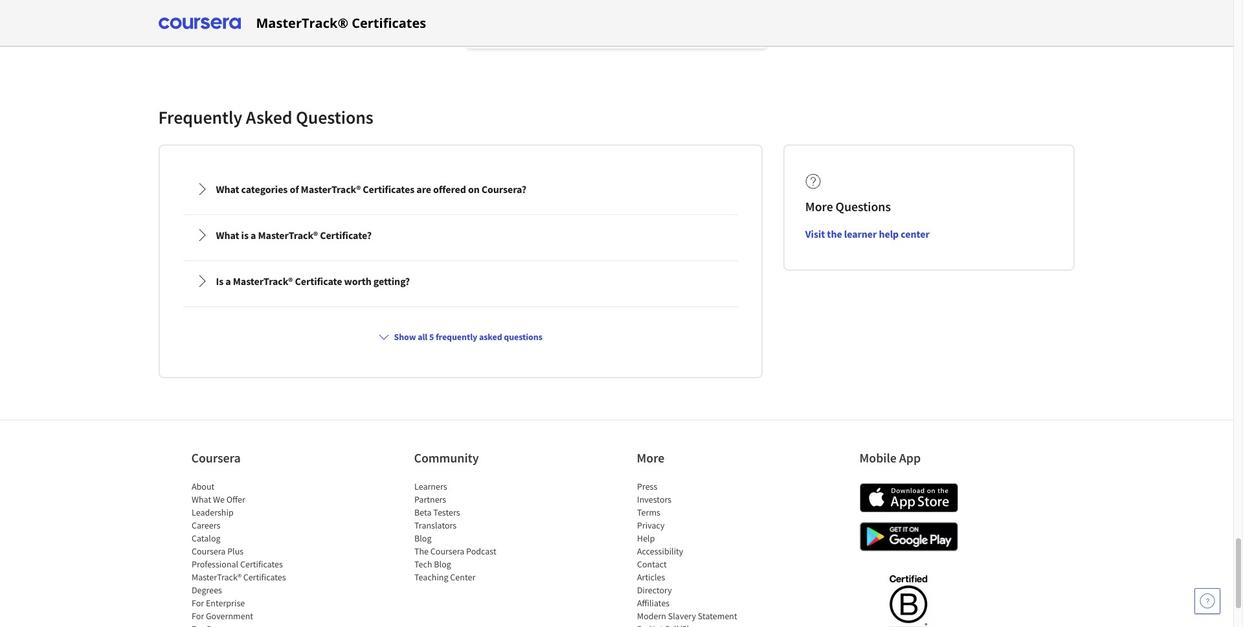Task type: locate. For each thing, give the bounding box(es) containing it.
0 horizontal spatial list item
[[191, 623, 302, 627]]

questions
[[504, 331, 543, 343]]

logo of certified b corporation image
[[882, 568, 935, 627]]

of inside dropdown button
[[290, 183, 299, 196]]

mobile app
[[860, 450, 921, 466]]

getting?
[[374, 275, 410, 288]]

what left categories
[[216, 183, 239, 196]]

podcast
[[466, 546, 496, 557]]

0 vertical spatial of
[[218, 1, 227, 13]]

0 horizontal spatial certificate
[[174, 14, 217, 27]]

what left is
[[216, 229, 239, 242]]

certificates down professional certificates link
[[243, 571, 286, 583]]

1 for from the top
[[191, 597, 204, 609]]

1 vertical spatial what
[[216, 229, 239, 242]]

tech blog link
[[414, 559, 451, 570]]

1 horizontal spatial more
[[806, 198, 834, 215]]

investors link
[[637, 494, 672, 505]]

all
[[418, 331, 428, 343]]

mastertrack®
[[256, 14, 349, 31], [301, 183, 361, 196], [258, 229, 318, 242], [233, 275, 293, 288], [191, 571, 241, 583]]

terms link
[[637, 507, 660, 518]]

leadership
[[191, 507, 233, 518]]

catalog
[[191, 533, 220, 544]]

mastertrack® certificates
[[256, 14, 426, 31]]

privacy
[[637, 520, 665, 531]]

more up visit
[[806, 198, 834, 215]]

1 horizontal spatial a
[[251, 229, 256, 242]]

1 vertical spatial certificate
[[295, 275, 342, 288]]

list containing about
[[191, 480, 302, 627]]

asked
[[246, 106, 293, 129]]

for
[[191, 597, 204, 609], [191, 610, 204, 622]]

statement
[[698, 610, 737, 622]]

0 horizontal spatial more
[[637, 450, 665, 466]]

of
[[218, 1, 227, 13], [290, 183, 299, 196]]

1 vertical spatial for
[[191, 610, 204, 622]]

help link
[[637, 533, 655, 544]]

careers
[[191, 520, 220, 531]]

blog
[[414, 533, 431, 544], [434, 559, 451, 570]]

coursera inside "about what we offer leadership careers catalog coursera plus professional certificates mastertrack® certificates degrees for enterprise for government"
[[191, 546, 225, 557]]

more questions
[[806, 198, 891, 215]]

list item
[[191, 623, 302, 627], [637, 623, 747, 627]]

certificate down "university"
[[174, 14, 217, 27]]

partners link
[[414, 494, 446, 505]]

mastertrack
[[345, 1, 398, 13]]

1 vertical spatial blog
[[434, 559, 451, 570]]

what inside dropdown button
[[216, 183, 239, 196]]

what
[[216, 183, 239, 196], [216, 229, 239, 242], [191, 494, 211, 505]]

2 vertical spatial what
[[191, 494, 211, 505]]

contact
[[637, 559, 667, 570]]

coursera inside learners partners beta testers translators blog the coursera podcast tech blog teaching center
[[430, 546, 464, 557]]

2 horizontal spatial list
[[637, 480, 747, 627]]

list containing press
[[637, 480, 747, 627]]

0 vertical spatial questions
[[296, 106, 374, 129]]

3 list from the left
[[637, 480, 747, 627]]

blog link
[[414, 533, 431, 544]]

list item down government
[[191, 623, 302, 627]]

blog up 'teaching center' link
[[434, 559, 451, 570]]

community
[[414, 450, 479, 466]]

directory link
[[637, 584, 672, 596]]

what we offer link
[[191, 494, 245, 505]]

a
[[251, 229, 256, 242], [226, 275, 231, 288]]

1 horizontal spatial list
[[414, 480, 524, 584]]

0 horizontal spatial list
[[191, 480, 302, 627]]

1 list item from the left
[[191, 623, 302, 627]]

mastertrack® inside what is a mastertrack® certificate? 'dropdown button'
[[258, 229, 318, 242]]

catalog link
[[191, 533, 220, 544]]

list item down modern slavery statement link in the right of the page
[[637, 623, 747, 627]]

show
[[394, 331, 416, 343]]

blog up the
[[414, 533, 431, 544]]

what is a mastertrack® certificate? button
[[185, 217, 736, 253]]

for government link
[[191, 610, 253, 622]]

1 horizontal spatial list item
[[637, 623, 747, 627]]

2 list item from the left
[[637, 623, 747, 627]]

coursera
[[191, 450, 241, 466], [191, 546, 225, 557], [430, 546, 464, 557]]

frequently asked questions element
[[148, 106, 1086, 389]]

0 vertical spatial a
[[251, 229, 256, 242]]

for down degrees
[[191, 597, 204, 609]]

certificate
[[174, 14, 217, 27], [295, 275, 342, 288]]

certificates left are
[[363, 183, 415, 196]]

mastertrack® inside the is a mastertrack® certificate worth getting? dropdown button
[[233, 275, 293, 288]]

what down 'about' link
[[191, 494, 211, 505]]

0 horizontal spatial of
[[218, 1, 227, 13]]

offered
[[433, 183, 466, 196]]

help
[[637, 533, 655, 544]]

asked
[[479, 331, 502, 343]]

directory
[[637, 584, 672, 596]]

accessibility
[[637, 546, 683, 557]]

coursera up tech blog link
[[430, 546, 464, 557]]

0 vertical spatial certificate
[[174, 14, 217, 27]]

is
[[241, 229, 249, 242]]

what categories of mastertrack® certificates are offered on coursera?
[[216, 183, 527, 196]]

get it on google play image
[[860, 522, 958, 551]]

2 list from the left
[[414, 480, 524, 584]]

1 horizontal spatial certificate
[[295, 275, 342, 288]]

of right categories
[[290, 183, 299, 196]]

0 vertical spatial more
[[806, 198, 834, 215]]

0 horizontal spatial a
[[226, 275, 231, 288]]

1 vertical spatial more
[[637, 450, 665, 466]]

download on the app store image
[[860, 483, 958, 513]]

careers link
[[191, 520, 220, 531]]

1 list from the left
[[191, 480, 302, 627]]

what is a mastertrack® certificate?
[[216, 229, 372, 242]]

more inside frequently asked questions element
[[806, 198, 834, 215]]

learner
[[845, 227, 877, 240]]

for down "for enterprise" link
[[191, 610, 204, 622]]

certificate inside dropdown button
[[295, 275, 342, 288]]

1 horizontal spatial questions
[[836, 198, 891, 215]]

of inside university of illinois instructional design mastertrack certificate
[[218, 1, 227, 13]]

1 vertical spatial a
[[226, 275, 231, 288]]

about link
[[191, 481, 214, 492]]

0 vertical spatial blog
[[414, 533, 431, 544]]

certificate left worth
[[295, 275, 342, 288]]

1 vertical spatial of
[[290, 183, 299, 196]]

more up press link
[[637, 450, 665, 466]]

list
[[191, 480, 302, 627], [414, 480, 524, 584], [637, 480, 747, 627]]

list for more
[[637, 480, 747, 627]]

coursera down catalog link
[[191, 546, 225, 557]]

is a mastertrack® certificate worth getting? button
[[185, 263, 736, 299]]

teaching
[[414, 571, 448, 583]]

list containing learners
[[414, 480, 524, 584]]

of left illinois at the top left of the page
[[218, 1, 227, 13]]

0 horizontal spatial blog
[[414, 533, 431, 544]]

list item for coursera
[[191, 623, 302, 627]]

a inside 'dropdown button'
[[251, 229, 256, 242]]

certificate?
[[320, 229, 372, 242]]

press link
[[637, 481, 657, 492]]

coursera up 'about' link
[[191, 450, 241, 466]]

0 vertical spatial for
[[191, 597, 204, 609]]

tech
[[414, 559, 432, 570]]

certificates
[[352, 14, 426, 31], [363, 183, 415, 196], [240, 559, 283, 570], [243, 571, 286, 583]]

categories
[[241, 183, 288, 196]]

beta
[[414, 507, 431, 518]]

1 horizontal spatial of
[[290, 183, 299, 196]]

what inside 'dropdown button'
[[216, 229, 239, 242]]

0 vertical spatial what
[[216, 183, 239, 196]]

list for community
[[414, 480, 524, 584]]

worth
[[344, 275, 372, 288]]

more
[[806, 198, 834, 215], [637, 450, 665, 466]]



Task type: vqa. For each thing, say whether or not it's contained in the screenshot.
left Career
no



Task type: describe. For each thing, give the bounding box(es) containing it.
for enterprise link
[[191, 597, 245, 609]]

a inside dropdown button
[[226, 275, 231, 288]]

modern
[[637, 610, 666, 622]]

we
[[213, 494, 224, 505]]

show all 5 frequently asked questions
[[394, 331, 543, 343]]

coursera plus link
[[191, 546, 243, 557]]

frequently
[[158, 106, 243, 129]]

translators link
[[414, 520, 457, 531]]

help
[[879, 227, 899, 240]]

show all 5 frequently asked questions button
[[373, 325, 548, 349]]

illinois
[[229, 1, 256, 13]]

degrees link
[[191, 584, 222, 596]]

list item for more
[[637, 623, 747, 627]]

learners link
[[414, 481, 447, 492]]

learners partners beta testers translators blog the coursera podcast tech blog teaching center
[[414, 481, 496, 583]]

what inside "about what we offer leadership careers catalog coursera plus professional certificates mastertrack® certificates degrees for enterprise for government"
[[191, 494, 211, 505]]

degrees
[[191, 584, 222, 596]]

visit the learner help center
[[806, 227, 930, 240]]

certificates down mastertrack
[[352, 14, 426, 31]]

about
[[191, 481, 214, 492]]

mastertrack® inside "about what we offer leadership careers catalog coursera plus professional certificates mastertrack® certificates degrees for enterprise for government"
[[191, 571, 241, 583]]

0 horizontal spatial questions
[[296, 106, 374, 129]]

2 for from the top
[[191, 610, 204, 622]]

learners
[[414, 481, 447, 492]]

professional certificates link
[[191, 559, 283, 570]]

investors
[[637, 494, 672, 505]]

partners
[[414, 494, 446, 505]]

are
[[417, 183, 431, 196]]

government
[[206, 610, 253, 622]]

instructional
[[259, 1, 312, 13]]

what for what is a mastertrack® certificate?
[[216, 229, 239, 242]]

leadership link
[[191, 507, 233, 518]]

modern slavery statement link
[[637, 610, 737, 622]]

center
[[450, 571, 475, 583]]

frequently asked questions
[[158, 106, 374, 129]]

privacy link
[[637, 520, 665, 531]]

collapsed list
[[180, 167, 741, 310]]

design
[[314, 1, 343, 13]]

articles link
[[637, 571, 665, 583]]

articles
[[637, 571, 665, 583]]

affiliates link
[[637, 597, 670, 609]]

beta testers link
[[414, 507, 460, 518]]

list for coursera
[[191, 480, 302, 627]]

the coursera podcast link
[[414, 546, 496, 557]]

translators
[[414, 520, 457, 531]]

enterprise
[[206, 597, 245, 609]]

certificates inside dropdown button
[[363, 183, 415, 196]]

accessibility link
[[637, 546, 683, 557]]

coursera for about what we offer leadership careers catalog coursera plus professional certificates mastertrack® certificates degrees for enterprise for government
[[191, 546, 225, 557]]

the
[[414, 546, 429, 557]]

visit the learner help center link
[[806, 227, 930, 240]]

contact link
[[637, 559, 667, 570]]

university
[[174, 1, 216, 13]]

press
[[637, 481, 657, 492]]

mobile
[[860, 450, 897, 466]]

offer
[[226, 494, 245, 505]]

is a mastertrack® certificate worth getting?
[[216, 275, 410, 288]]

what categories of mastertrack® certificates are offered on coursera? button
[[185, 171, 736, 207]]

about what we offer leadership careers catalog coursera plus professional certificates mastertrack® certificates degrees for enterprise for government
[[191, 481, 286, 622]]

more for more
[[637, 450, 665, 466]]

1 vertical spatial questions
[[836, 198, 891, 215]]

what for what categories of mastertrack® certificates are offered on coursera?
[[216, 183, 239, 196]]

coursera for learners partners beta testers translators blog the coursera podcast tech blog teaching center
[[430, 546, 464, 557]]

slavery
[[668, 610, 696, 622]]

press investors terms privacy help accessibility contact articles directory affiliates modern slavery statement
[[637, 481, 737, 622]]

terms
[[637, 507, 660, 518]]

is
[[216, 275, 224, 288]]

mastertrack® certificates link
[[191, 571, 286, 583]]

center
[[901, 227, 930, 240]]

coursera image
[[158, 13, 241, 33]]

5
[[429, 331, 434, 343]]

professional
[[191, 559, 238, 570]]

the
[[827, 227, 843, 240]]

teaching center link
[[414, 571, 475, 583]]

1 horizontal spatial blog
[[434, 559, 451, 570]]

help center image
[[1200, 593, 1216, 609]]

affiliates
[[637, 597, 670, 609]]

certificate inside university of illinois instructional design mastertrack certificate
[[174, 14, 217, 27]]

visit
[[806, 227, 826, 240]]

more for more questions
[[806, 198, 834, 215]]

frequently
[[436, 331, 478, 343]]

certificates up mastertrack® certificates link
[[240, 559, 283, 570]]

mastertrack® inside what categories of mastertrack® certificates are offered on coursera? dropdown button
[[301, 183, 361, 196]]

on
[[468, 183, 480, 196]]

university of illinois instructional design mastertrack certificate
[[174, 1, 398, 27]]



